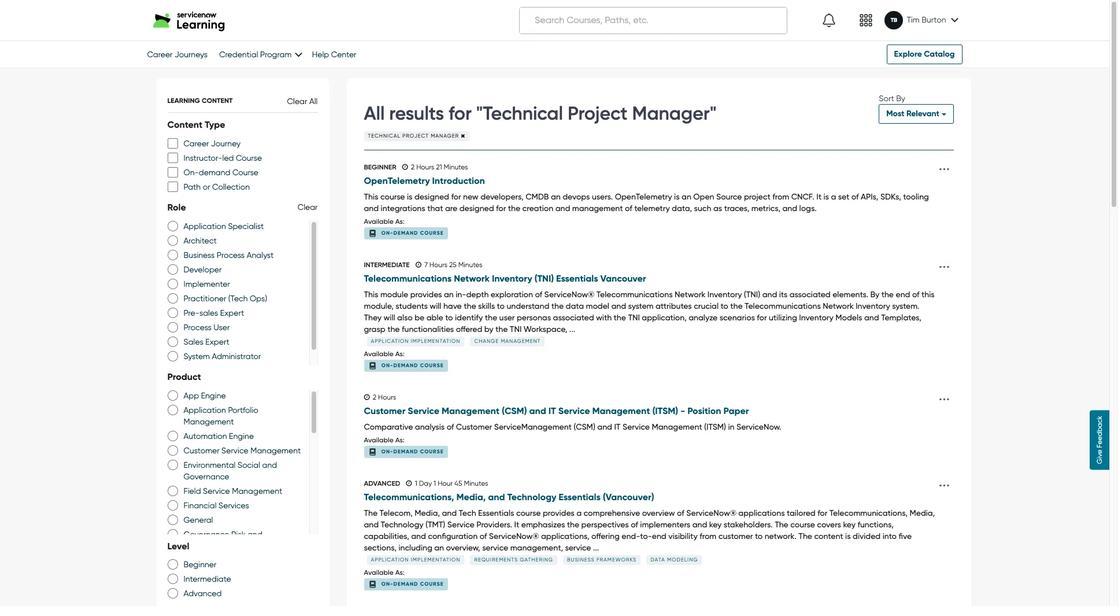 Task type: locate. For each thing, give the bounding box(es) containing it.
to
[[497, 301, 505, 311], [721, 301, 729, 311], [445, 313, 453, 322], [755, 531, 763, 541]]

2 as: from the top
[[395, 350, 405, 358]]

45
[[455, 480, 462, 488]]

1 vertical spatial the
[[775, 520, 789, 529]]

1 service from the left
[[482, 543, 509, 552]]

clear for clear
[[298, 202, 318, 212]]

course up emphasizes
[[516, 508, 541, 518]]

0 vertical spatial the
[[364, 508, 378, 518]]

1 image image from the left
[[823, 13, 837, 27]]

2 hours 21 minutes
[[411, 163, 468, 171]]

and right models
[[865, 313, 880, 322]]

1 horizontal spatial by
[[897, 94, 906, 103]]

1 vertical spatial a
[[577, 508, 582, 518]]

career for career journeys
[[147, 50, 173, 59]]

provides up emphasizes
[[543, 508, 575, 518]]

1 horizontal spatial image image
[[860, 13, 874, 27]]

1 horizontal spatial servicenow®
[[545, 290, 595, 299]]

and right social
[[262, 460, 277, 469]]

network
[[454, 273, 490, 284], [675, 290, 706, 299], [823, 301, 854, 311]]

0 vertical spatial network
[[454, 273, 490, 284]]

of up end-
[[631, 520, 638, 529]]

1 vertical spatial (csm)
[[574, 422, 596, 431]]

all inside button
[[309, 96, 318, 106]]

service down applications,
[[565, 543, 591, 552]]

0 vertical spatial engine
[[201, 391, 226, 400]]

end down implementers
[[652, 531, 667, 541]]

media, up 'tech'
[[457, 492, 486, 503]]

telecommunications up the module
[[364, 273, 452, 284]]

management inside "application portfolio management"
[[184, 417, 234, 426]]

course right the led at the top left
[[236, 153, 262, 162]]

2 horizontal spatial clock o image
[[416, 261, 422, 268]]

end up system. at the right of page
[[896, 290, 911, 299]]

0 horizontal spatial it
[[549, 406, 556, 417]]

portal logo image
[[153, 9, 231, 31]]

0 horizontal spatial associated
[[553, 313, 594, 322]]

1 horizontal spatial 2
[[411, 163, 415, 171]]

utilizing
[[769, 313, 798, 322]]

0 vertical spatial end
[[896, 290, 911, 299]]

1 vertical spatial (tni)
[[744, 290, 761, 299]]

sales
[[184, 337, 203, 346]]

3 available as: from the top
[[364, 436, 405, 444]]

will left also
[[384, 313, 395, 322]]

0 vertical spatial associated
[[790, 290, 831, 299]]

2 vertical spatial customer
[[184, 446, 220, 455]]

1 1 from the left
[[415, 480, 417, 488]]

implementation
[[411, 338, 461, 344], [411, 557, 461, 563]]

None checkbox
[[167, 138, 178, 149], [167, 152, 178, 164], [167, 166, 178, 178], [167, 181, 178, 193], [167, 138, 178, 149], [167, 152, 178, 164], [167, 166, 178, 178], [167, 181, 178, 193]]

0 horizontal spatial tni
[[510, 324, 522, 334]]

"technical
[[477, 102, 563, 124]]

it inside telecommunications, media, and technology essentials (vancouver) the telecom, media, and tech essentials course provides a comprehensive overview of servicenow® applications tailored for telecommunications, media, and technology (tmt) service providers. it emphasizes the perspectives of implementers and key stakeholders. the course covers key functions, capabilities, and configuration of servicenow® applications, offering end-to-end visibility from customer to network. the content is divided into five sections, including an overview, service management, service ... application implementation requirements gathering business frameworks data modeling
[[515, 520, 520, 529]]

user
[[500, 313, 515, 322]]

introduction
[[432, 175, 485, 186]]

essentials up comprehensive on the right of page
[[559, 492, 601, 503]]

course down including
[[420, 581, 444, 587]]

1 governance from the top
[[184, 472, 229, 481]]

2 ... button from the top
[[936, 385, 954, 408]]

designed down the new
[[460, 204, 494, 213]]

clear all
[[287, 96, 318, 106]]

(itsm)
[[653, 406, 679, 417], [705, 422, 726, 431]]

2 vertical spatial clock o image
[[406, 480, 412, 487]]

2 this from the top
[[364, 290, 379, 299]]

service up "financial services"
[[203, 486, 230, 495]]

crucial
[[694, 301, 719, 311]]

associated down data
[[553, 313, 594, 322]]

day
[[419, 480, 432, 488]]

technology up emphasizes
[[508, 492, 557, 503]]

field service management
[[184, 486, 282, 495]]

help center
[[312, 50, 357, 59]]

1 horizontal spatial telecommunications,
[[830, 508, 908, 518]]

all up "technical"
[[364, 102, 385, 124]]

set
[[839, 192, 850, 201]]

offering
[[592, 531, 620, 541]]

1 vertical spatial end
[[652, 531, 667, 541]]

service up requirements
[[482, 543, 509, 552]]

media, up "(tmt)"
[[415, 508, 440, 518]]

beginner
[[364, 163, 397, 171]]

1 vertical spatial 2
[[373, 393, 377, 401]]

1
[[415, 480, 417, 488], [434, 480, 436, 488]]

0 horizontal spatial it
[[515, 520, 520, 529]]

0 horizontal spatial engine
[[201, 391, 226, 400]]

hours
[[417, 163, 435, 171], [430, 261, 448, 269], [378, 393, 396, 401]]

1 horizontal spatial media,
[[457, 492, 486, 503]]

and inside environmental social and governance
[[262, 460, 277, 469]]

opentelemetry
[[364, 175, 430, 186], [615, 192, 672, 201]]

0 horizontal spatial a
[[577, 508, 582, 518]]

traces,
[[725, 204, 750, 213]]

instructor-
[[184, 153, 222, 162]]

and up visibility
[[693, 520, 708, 529]]

3 ... button from the top
[[936, 471, 954, 494]]

(itsm) left in
[[705, 422, 726, 431]]

grasp
[[364, 324, 386, 334]]

(itsm) left the -
[[653, 406, 679, 417]]

... inside the telecommunications network inventory (tni) essentials vancouver this module provides an in-depth exploration of servicenow® telecommunications network inventory (tni) and its associated elements. by the end of this module, students will have the skills to understand the data model and system attributes crucial to the telecommunications network inventory system. they will also be able to identify the user personas associated with the tni application, analyze scenarios for utilizing inventory models and templates, grasp the functionalities offered by the tni workspace, ... application implementation change management
[[570, 324, 576, 334]]

service inside telecommunications, media, and technology essentials (vancouver) the telecom, media, and tech essentials course provides a comprehensive overview of servicenow® applications tailored for telecommunications, media, and technology (tmt) service providers. it emphasizes the perspectives of implementers and key stakeholders. the course covers key functions, capabilities, and configuration of servicenow® applications, offering end-to-end visibility from customer to network. the content is divided into five sections, including an overview, service management, service ... application implementation requirements gathering business frameworks data modeling
[[448, 520, 475, 529]]

frameworks
[[597, 557, 637, 563]]

hours up comparative
[[378, 393, 396, 401]]

career journeys link
[[147, 50, 208, 59]]

intermediate
[[184, 575, 231, 584]]

learning
[[167, 97, 200, 105]]

process left analyst
[[217, 250, 245, 260]]

1 vertical spatial clear
[[298, 202, 318, 212]]

it down customer service management (csm) and it service management (itsm) - position paper link
[[615, 422, 621, 431]]

2 vertical spatial the
[[799, 531, 813, 541]]

0 vertical spatial telecommunications,
[[364, 492, 454, 503]]

emphasizes
[[522, 520, 565, 529]]

2 up comparative
[[373, 393, 377, 401]]

clock o image left 7
[[416, 261, 422, 268]]

a inside telecommunications, media, and technology essentials (vancouver) the telecom, media, and tech essentials course provides a comprehensive overview of servicenow® applications tailored for telecommunications, media, and technology (tmt) service providers. it emphasizes the perspectives of implementers and key stakeholders. the course covers key functions, capabilities, and configuration of servicenow® applications, offering end-to-end visibility from customer to network. the content is divided into five sections, including an overview, service management, service ... application implementation requirements gathering business frameworks data modeling
[[577, 508, 582, 518]]

compliance
[[184, 541, 229, 550]]

and up 'servicemanagement'
[[530, 406, 547, 417]]

2 horizontal spatial telecommunications
[[745, 301, 821, 311]]

career left journeys in the left top of the page
[[147, 50, 173, 59]]

None radio
[[167, 235, 178, 246], [167, 278, 178, 290], [167, 307, 178, 319], [167, 321, 178, 333], [167, 390, 178, 401], [167, 404, 178, 416], [167, 430, 178, 442], [167, 445, 178, 456], [167, 485, 178, 497], [167, 499, 178, 511], [167, 514, 178, 526], [167, 528, 178, 540], [167, 235, 178, 246], [167, 278, 178, 290], [167, 307, 178, 319], [167, 321, 178, 333], [167, 390, 178, 401], [167, 404, 178, 416], [167, 430, 178, 442], [167, 445, 178, 456], [167, 485, 178, 497], [167, 499, 178, 511], [167, 514, 178, 526], [167, 528, 178, 540]]

1 horizontal spatial will
[[430, 301, 442, 311]]

and inside governance risk and compliance
[[248, 530, 262, 539]]

2 vertical spatial hours
[[378, 393, 396, 401]]

1 vertical spatial telecommunications,
[[830, 508, 908, 518]]

to inside telecommunications, media, and technology essentials (vancouver) the telecom, media, and tech essentials course provides a comprehensive overview of servicenow® applications tailored for telecommunications, media, and technology (tmt) service providers. it emphasizes the perspectives of implementers and key stakeholders. the course covers key functions, capabilities, and configuration of servicenow® applications, offering end-to-end visibility from customer to network. the content is divided into five sections, including an overview, service management, service ... application implementation requirements gathering business frameworks data modeling
[[755, 531, 763, 541]]

to down have on the left of page
[[445, 313, 453, 322]]

0 horizontal spatial opentelemetry
[[364, 175, 430, 186]]

course
[[236, 153, 262, 162], [232, 168, 259, 177], [420, 230, 444, 236], [420, 362, 444, 368], [420, 448, 444, 455], [420, 581, 444, 587]]

tni
[[628, 313, 640, 322], [510, 324, 522, 334]]

on- down sections, on the left bottom
[[382, 581, 394, 587]]

skills
[[478, 301, 495, 311]]

engine for app engine
[[201, 391, 226, 400]]

advanced
[[364, 480, 400, 488]]

1 horizontal spatial it
[[817, 192, 822, 201]]

this inside opentelemetry introduction this course is designed for new developers, cmdb an devops users. opentelemetry is an open source project from cncf. it is a set of apis, sdks, tooling and integrations that are designed for the creation and management of telemetry data, such as traces, metrics, and logs.
[[364, 192, 379, 201]]

provides
[[411, 290, 442, 299], [543, 508, 575, 518]]

including
[[399, 543, 433, 552]]

2 governance from the top
[[184, 530, 229, 539]]

clear inside button
[[287, 96, 307, 106]]

the left telecom,
[[364, 508, 378, 518]]

customer service management (csm) and it service management (itsm) - position paper link
[[364, 406, 936, 417]]

content
[[167, 119, 203, 130]]

of inside customer service management (csm) and it service management (itsm) - position paper comparative analysis of customer servicemanagement (csm) and it service management (itsm) in servicenow.
[[447, 422, 454, 431]]

from right visibility
[[700, 531, 717, 541]]

analyze
[[689, 313, 718, 322]]

... button
[[936, 253, 954, 275], [936, 385, 954, 408], [936, 471, 954, 494]]

specialist
[[228, 221, 264, 231]]

customer for customer service management (csm) and it service management (itsm) - position paper comparative analysis of customer servicemanagement (csm) and it service management (itsm) in servicenow.
[[364, 406, 406, 417]]

0 horizontal spatial course
[[381, 192, 405, 201]]

available as: down integrations
[[364, 217, 405, 226]]

... for opentelemetry introduction
[[939, 155, 950, 174]]

1 vertical spatial tni
[[510, 324, 522, 334]]

application down app engine
[[184, 405, 226, 414]]

the
[[508, 204, 521, 213], [882, 290, 894, 299], [464, 301, 476, 311], [552, 301, 564, 311], [731, 301, 743, 311], [485, 313, 498, 322], [614, 313, 626, 322], [388, 324, 400, 334], [496, 324, 508, 334], [567, 520, 580, 529]]

0 vertical spatial ... button
[[936, 253, 954, 275]]

0 vertical spatial hours
[[417, 163, 435, 171]]

all inside search results 'region'
[[364, 102, 385, 124]]

a up applications,
[[577, 508, 582, 518]]

0 horizontal spatial provides
[[411, 290, 442, 299]]

end inside the telecommunications network inventory (tni) essentials vancouver this module provides an in-depth exploration of servicenow® telecommunications network inventory (tni) and its associated elements. by the end of this module, students will have the skills to understand the data model and system attributes crucial to the telecommunications network inventory system. they will also be able to identify the user personas associated with the tni application, analyze scenarios for utilizing inventory models and templates, grasp the functionalities offered by the tni workspace, ... application implementation change management
[[896, 290, 911, 299]]

intermediate
[[364, 261, 410, 269]]

administrator
[[212, 352, 261, 361]]

end inside telecommunications, media, and technology essentials (vancouver) the telecom, media, and tech essentials course provides a comprehensive overview of servicenow® applications tailored for telecommunications, media, and technology (tmt) service providers. it emphasizes the perspectives of implementers and key stakeholders. the course covers key functions, capabilities, and configuration of servicenow® applications, offering end-to-end visibility from customer to network. the content is divided into five sections, including an overview, service management, service ... application implementation requirements gathering business frameworks data modeling
[[652, 531, 667, 541]]

governance inside governance risk and compliance
[[184, 530, 229, 539]]

course
[[381, 192, 405, 201], [516, 508, 541, 518], [791, 520, 815, 529]]

implementation inside the telecommunications network inventory (tni) essentials vancouver this module provides an in-depth exploration of servicenow® telecommunications network inventory (tni) and its associated elements. by the end of this module, students will have the skills to understand the data model and system attributes crucial to the telecommunications network inventory system. they will also be able to identify the user personas associated with the tni application, analyze scenarios for utilizing inventory models and templates, grasp the functionalities offered by the tni workspace, ... application implementation change management
[[411, 338, 461, 344]]

0 horizontal spatial project
[[403, 133, 429, 139]]

on-demand course down functionalities
[[382, 362, 444, 368]]

0 vertical spatial customer
[[364, 406, 406, 417]]

1 horizontal spatial tni
[[628, 313, 640, 322]]

career for career journey
[[184, 139, 209, 148]]

of up the understand
[[535, 290, 543, 299]]

0 horizontal spatial 1
[[415, 480, 417, 488]]

0 vertical spatial project
[[568, 102, 628, 124]]

0 vertical spatial will
[[430, 301, 442, 311]]

1 horizontal spatial telecommunications
[[597, 290, 673, 299]]

0 horizontal spatial service
[[482, 543, 509, 552]]

1 implementation from the top
[[411, 338, 461, 344]]

available as: down sections, on the left bottom
[[364, 569, 405, 577]]

app
[[184, 391, 199, 400]]

0 vertical spatial provides
[[411, 290, 442, 299]]

management
[[501, 338, 541, 344], [442, 406, 500, 417], [593, 406, 650, 417], [184, 417, 234, 426], [652, 422, 703, 431], [251, 446, 301, 455], [232, 486, 282, 495]]

led
[[222, 153, 234, 162]]

expert
[[220, 308, 244, 317], [205, 337, 229, 346]]

image image
[[823, 13, 837, 27], [860, 13, 874, 27]]

1 horizontal spatial a
[[831, 192, 837, 201]]

all
[[309, 96, 318, 106], [364, 102, 385, 124]]

None radio
[[167, 220, 178, 232], [167, 249, 178, 261], [167, 264, 178, 275], [167, 293, 178, 304], [167, 336, 178, 347], [167, 350, 178, 362], [167, 459, 178, 471], [167, 559, 178, 571], [167, 573, 178, 585], [167, 588, 178, 599], [167, 220, 178, 232], [167, 249, 178, 261], [167, 264, 178, 275], [167, 293, 178, 304], [167, 336, 178, 347], [167, 350, 178, 362], [167, 459, 178, 471], [167, 559, 178, 571], [167, 573, 178, 585], [167, 588, 178, 599]]

0 vertical spatial this
[[364, 192, 379, 201]]

as
[[714, 204, 723, 213]]

for left "utilizing" at right
[[757, 313, 767, 322]]

1 this from the top
[[364, 192, 379, 201]]

minutes up introduction
[[444, 163, 468, 171]]

governance
[[184, 472, 229, 481], [184, 530, 229, 539]]

(tni) up scenarios
[[744, 290, 761, 299]]

analyst
[[247, 250, 274, 260]]

clock o image
[[416, 261, 422, 268], [364, 394, 370, 401], [406, 480, 412, 487]]

center
[[331, 50, 357, 59]]

0 horizontal spatial by
[[871, 290, 880, 299]]

clear
[[287, 96, 307, 106], [298, 202, 318, 212]]

program
[[260, 50, 292, 59]]

2 horizontal spatial the
[[799, 531, 813, 541]]

implementation down functionalities
[[411, 338, 461, 344]]

tech
[[459, 508, 476, 518]]

0 horizontal spatial career
[[147, 50, 173, 59]]

the up by
[[485, 313, 498, 322]]

project inside button
[[403, 133, 429, 139]]

the up applications,
[[567, 520, 580, 529]]

a left the set
[[831, 192, 837, 201]]

application inside the telecommunications network inventory (tni) essentials vancouver this module provides an in-depth exploration of servicenow® telecommunications network inventory (tni) and its associated elements. by the end of this module, students will have the skills to understand the data model and system attributes crucial to the telecommunications network inventory system. they will also be able to identify the user personas associated with the tni application, analyze scenarios for utilizing inventory models and templates, grasp the functionalities offered by the tni workspace, ... application implementation change management
[[371, 338, 409, 344]]

0 vertical spatial tni
[[628, 313, 640, 322]]

1 horizontal spatial (tni)
[[744, 290, 761, 299]]

0 vertical spatial technology
[[508, 492, 557, 503]]

governance up compliance
[[184, 530, 229, 539]]

the up the network.
[[775, 520, 789, 529]]

sales expert
[[184, 337, 229, 346]]

(csm) up 'servicemanagement'
[[502, 406, 527, 417]]

for up covers
[[818, 508, 828, 518]]

2 for 2 hours 21 minutes
[[411, 163, 415, 171]]

0 horizontal spatial image image
[[823, 13, 837, 27]]

1 horizontal spatial career
[[184, 139, 209, 148]]

0 vertical spatial clock o image
[[416, 261, 422, 268]]

1 horizontal spatial project
[[568, 102, 628, 124]]

2 vertical spatial course
[[791, 520, 815, 529]]

1 vertical spatial career
[[184, 139, 209, 148]]

telecommunications up system
[[597, 290, 673, 299]]

customer for customer service management
[[184, 446, 220, 455]]

hours left 21
[[417, 163, 435, 171]]

on- up 2 hours
[[382, 362, 394, 368]]

essentials up providers.
[[478, 508, 514, 518]]

2 implementation from the top
[[411, 557, 461, 563]]

will
[[430, 301, 442, 311], [384, 313, 395, 322]]

course down tailored
[[791, 520, 815, 529]]

the up identify in the left bottom of the page
[[464, 301, 476, 311]]

network up the depth
[[454, 273, 490, 284]]

configuration
[[428, 531, 478, 541]]

developer
[[184, 265, 222, 274]]

0 horizontal spatial key
[[710, 520, 722, 529]]

the left the content
[[799, 531, 813, 541]]

from up metrics,
[[773, 192, 790, 201]]

1 available as: from the top
[[364, 217, 405, 226]]

manager
[[431, 133, 459, 139]]

0 vertical spatial it
[[817, 192, 822, 201]]

1 vertical spatial engine
[[229, 431, 254, 440]]

practitioner
[[184, 294, 226, 303]]

it up 'servicemanagement'
[[549, 406, 556, 417]]

opentelemetry down clock o icon on the top of page
[[364, 175, 430, 186]]

0 horizontal spatial clock o image
[[364, 394, 370, 401]]

comparative
[[364, 422, 413, 431]]

the right with
[[614, 313, 626, 322]]

... inside popup button
[[939, 155, 950, 174]]

header menu menu bar
[[790, 2, 963, 38]]

2
[[411, 163, 415, 171], [373, 393, 377, 401]]

2 for 2 hours
[[373, 393, 377, 401]]

change
[[475, 338, 499, 344]]

provides inside the telecommunications network inventory (tni) essentials vancouver this module provides an in-depth exploration of servicenow® telecommunications network inventory (tni) and its associated elements. by the end of this module, students will have the skills to understand the data model and system attributes crucial to the telecommunications network inventory system. they will also be able to identify the user personas associated with the tni application, analyze scenarios for utilizing inventory models and templates, grasp the functionalities offered by the tni workspace, ... application implementation change management
[[411, 290, 442, 299]]

by right sort
[[897, 94, 906, 103]]

technology down telecom,
[[381, 520, 424, 529]]

customer right "analysis"
[[456, 422, 492, 431]]

media, up five
[[910, 508, 935, 518]]

0 vertical spatial governance
[[184, 472, 229, 481]]

from inside opentelemetry introduction this course is designed for new developers, cmdb an devops users. opentelemetry is an open source project from cncf. it is a set of apis, sdks, tooling and integrations that are designed for the creation and management of telemetry data, such as traces, metrics, and logs.
[[773, 192, 790, 201]]

minutes for telecommunications network inventory (tni) essentials vancouver
[[459, 261, 483, 269]]

list
[[347, 150, 971, 606]]

2 vertical spatial network
[[823, 301, 854, 311]]

service
[[482, 543, 509, 552], [565, 543, 591, 552]]

0 vertical spatial telecommunications
[[364, 273, 452, 284]]

open
[[694, 192, 715, 201]]

minutes right the 45
[[464, 480, 488, 488]]

essentials inside the telecommunications network inventory (tni) essentials vancouver this module provides an in-depth exploration of servicenow® telecommunications network inventory (tni) and its associated elements. by the end of this module, students will have the skills to understand the data model and system attributes crucial to the telecommunications network inventory system. they will also be able to identify the user personas associated with the tni application, analyze scenarios for utilizing inventory models and templates, grasp the functionalities offered by the tni workspace, ... application implementation change management
[[556, 273, 598, 284]]

1 horizontal spatial associated
[[790, 290, 831, 299]]

1 vertical spatial essentials
[[559, 492, 601, 503]]

1 horizontal spatial (csm)
[[574, 422, 596, 431]]

provides up students
[[411, 290, 442, 299]]

1 vertical spatial it
[[515, 520, 520, 529]]

on-demand course down integrations
[[382, 230, 444, 236]]

scenarios
[[720, 313, 755, 322]]

system
[[184, 352, 210, 361]]

as: down comparative
[[395, 436, 405, 444]]

tni down system
[[628, 313, 640, 322]]

1 vertical spatial minutes
[[459, 261, 483, 269]]

it
[[817, 192, 822, 201], [515, 520, 520, 529]]

cmdb
[[526, 192, 549, 201]]

minutes for opentelemetry introduction
[[444, 163, 468, 171]]

1 vertical spatial governance
[[184, 530, 229, 539]]

service down 'tech'
[[448, 520, 475, 529]]

clock o image for telecommunications, media, and technology essentials (vancouver)
[[406, 480, 412, 487]]

essentials up data
[[556, 273, 598, 284]]

stakeholders.
[[724, 520, 773, 529]]

key right covers
[[844, 520, 856, 529]]

functions,
[[858, 520, 894, 529]]

career journey
[[184, 139, 241, 148]]

1 horizontal spatial (itsm)
[[705, 422, 726, 431]]

technology
[[508, 492, 557, 503], [381, 520, 424, 529]]

2 vertical spatial ... button
[[936, 471, 954, 494]]

of left this
[[913, 290, 920, 299]]

for up are
[[451, 192, 461, 201]]

0 vertical spatial career
[[147, 50, 173, 59]]

1 ... button from the top
[[936, 253, 954, 275]]

it right providers.
[[515, 520, 520, 529]]

career journeys
[[147, 50, 208, 59]]

and
[[364, 204, 379, 213], [556, 204, 570, 213], [783, 204, 798, 213], [763, 290, 778, 299], [612, 301, 626, 311], [865, 313, 880, 322], [530, 406, 547, 417], [598, 422, 613, 431], [262, 460, 277, 469], [488, 492, 505, 503], [442, 508, 457, 518], [364, 520, 379, 529], [693, 520, 708, 529], [248, 530, 262, 539], [411, 531, 426, 541]]

0 vertical spatial designed
[[415, 192, 449, 201]]

servicenow® down providers.
[[489, 531, 539, 541]]



Task type: describe. For each thing, give the bounding box(es) containing it.
1 vertical spatial technology
[[381, 520, 424, 529]]

pre-
[[184, 308, 200, 317]]

sdks,
[[881, 192, 902, 201]]

depth
[[466, 290, 489, 299]]

help
[[312, 50, 329, 59]]

process user
[[184, 323, 230, 332]]

4 available from the top
[[364, 569, 394, 577]]

journey
[[211, 139, 241, 148]]

its
[[780, 290, 788, 299]]

1 available from the top
[[364, 217, 394, 226]]

end-
[[622, 531, 640, 541]]

advanced
[[184, 589, 222, 598]]

course inside opentelemetry introduction this course is designed for new developers, cmdb an devops users. opentelemetry is an open source project from cncf. it is a set of apis, sdks, tooling and integrations that are designed for the creation and management of telemetry data, such as traces, metrics, and logs.
[[381, 192, 405, 201]]

... for telecommunications, media, and technology essentials (vancouver)
[[939, 471, 950, 491]]

and down the cncf.
[[783, 204, 798, 213]]

the right by
[[496, 324, 508, 334]]

financial
[[184, 501, 217, 510]]

... button for telecommunications network inventory (tni) essentials vancouver
[[936, 253, 954, 275]]

4 as: from the top
[[395, 569, 405, 577]]

an inside the telecommunications network inventory (tni) essentials vancouver this module provides an in-depth exploration of servicenow® telecommunications network inventory (tni) and its associated elements. by the end of this module, students will have the skills to understand the data model and system attributes crucial to the telecommunications network inventory system. they will also be able to identify the user personas associated with the tni application, analyze scenarios for utilizing inventory models and templates, grasp the functionalities offered by the tni workspace, ... application implementation change management
[[444, 290, 454, 299]]

services
[[219, 501, 249, 510]]

0 horizontal spatial network
[[454, 273, 490, 284]]

data
[[566, 301, 584, 311]]

templates,
[[882, 313, 922, 322]]

provides inside telecommunications, media, and technology essentials (vancouver) the telecom, media, and tech essentials course provides a comprehensive overview of servicenow® applications tailored for telecommunications, media, and technology (tmt) service providers. it emphasizes the perspectives of implementers and key stakeholders. the course covers key functions, capabilities, and configuration of servicenow® applications, offering end-to-end visibility from customer to network. the content is divided into five sections, including an overview, service management, service ... application implementation requirements gathering business frameworks data modeling
[[543, 508, 575, 518]]

sales
[[200, 308, 218, 317]]

on- down comparative
[[382, 448, 394, 455]]

... for customer service management (csm) and it service management (itsm) - position paper
[[939, 385, 950, 404]]

product
[[167, 371, 201, 382]]

and left integrations
[[364, 204, 379, 213]]

... inside telecommunications, media, and technology essentials (vancouver) the telecom, media, and tech essentials course provides a comprehensive overview of servicenow® applications tailored for telecommunications, media, and technology (tmt) service providers. it emphasizes the perspectives of implementers and key stakeholders. the course covers key functions, capabilities, and configuration of servicenow® applications, offering end-to-end visibility from customer to network. the content is divided into five sections, including an overview, service management, service ... application implementation requirements gathering business frameworks data modeling
[[593, 543, 599, 552]]

an right cmdb
[[551, 192, 561, 201]]

servicemanagement
[[494, 422, 572, 431]]

0 vertical spatial (csm)
[[502, 406, 527, 417]]

1 horizontal spatial opentelemetry
[[615, 192, 672, 201]]

3 as: from the top
[[395, 436, 405, 444]]

times image
[[461, 133, 466, 138]]

1 horizontal spatial process
[[217, 250, 245, 260]]

is up integrations
[[407, 192, 413, 201]]

application specialist
[[184, 221, 264, 231]]

path
[[184, 182, 201, 191]]

0 vertical spatial opentelemetry
[[364, 175, 430, 186]]

hours for opentelemetry introduction
[[417, 163, 435, 171]]

ops)
[[250, 294, 267, 303]]

an inside telecommunications, media, and technology essentials (vancouver) the telecom, media, and tech essentials course provides a comprehensive overview of servicenow® applications tailored for telecommunications, media, and technology (tmt) service providers. it emphasizes the perspectives of implementers and key stakeholders. the course covers key functions, capabilities, and configuration of servicenow® applications, offering end-to-end visibility from customer to network. the content is divided into five sections, including an overview, service management, service ... application implementation requirements gathering business frameworks data modeling
[[435, 543, 444, 552]]

servicenow.
[[737, 422, 782, 431]]

overview,
[[446, 543, 480, 552]]

demand down integrations
[[394, 230, 418, 236]]

1 horizontal spatial course
[[516, 508, 541, 518]]

0 horizontal spatial telecommunications
[[364, 273, 452, 284]]

is left the set
[[824, 192, 829, 201]]

all results for "technical project manager"
[[364, 102, 717, 124]]

model
[[586, 301, 610, 311]]

users.
[[592, 192, 613, 201]]

Search Courses, Paths, etc. text field
[[520, 7, 787, 33]]

on- down integrations
[[382, 230, 394, 236]]

1 as: from the top
[[395, 217, 405, 226]]

application up architect
[[184, 221, 226, 231]]

opentelemetry introduction link
[[364, 175, 936, 186]]

help center link
[[312, 50, 357, 59]]

course up collection
[[232, 168, 259, 177]]

0 horizontal spatial (itsm)
[[653, 406, 679, 417]]

environmental social and governance
[[184, 460, 277, 481]]

(tmt)
[[426, 520, 446, 529]]

clear for clear all
[[287, 96, 307, 106]]

architect
[[184, 236, 217, 245]]

they
[[364, 313, 382, 322]]

inventory down "elements."
[[856, 301, 891, 311]]

this
[[922, 290, 935, 299]]

on-demand course down instructor-led course
[[184, 168, 259, 177]]

clear button
[[298, 201, 318, 214]]

essentials for (tni)
[[556, 273, 598, 284]]

2 vertical spatial telecommunications
[[745, 301, 821, 311]]

and up providers.
[[488, 492, 505, 503]]

service up 'servicemanagement'
[[559, 406, 590, 417]]

0 vertical spatial expert
[[220, 308, 244, 317]]

this inside the telecommunications network inventory (tni) essentials vancouver this module provides an in-depth exploration of servicenow® telecommunications network inventory (tni) and its associated elements. by the end of this module, students will have the skills to understand the data model and system attributes crucial to the telecommunications network inventory system. they will also be able to identify the user personas associated with the tni application, analyze scenarios for utilizing inventory models and templates, grasp the functionalities offered by the tni workspace, ... application implementation change management
[[364, 290, 379, 299]]

of inside opentelemetry introduction this course is designed for new developers, cmdb an devops users. opentelemetry is an open source project from cncf. it is a set of apis, sdks, tooling and integrations that are designed for the creation and management of telemetry data, such as traces, metrics, and logs.
[[852, 192, 859, 201]]

1 day 1 hour 45 minutes
[[415, 480, 488, 488]]

0 horizontal spatial designed
[[415, 192, 449, 201]]

telecommunications, media, and technology essentials (vancouver) link
[[364, 492, 936, 503]]

catalog
[[924, 49, 955, 59]]

divided
[[853, 531, 881, 541]]

servicenow® inside the telecommunications network inventory (tni) essentials vancouver this module provides an in-depth exploration of servicenow® telecommunications network inventory (tni) and its associated elements. by the end of this module, students will have the skills to understand the data model and system attributes crucial to the telecommunications network inventory system. they will also be able to identify the user personas associated with the tni application, analyze scenarios for utilizing inventory models and templates, grasp the functionalities offered by the tni workspace, ... application implementation change management
[[545, 290, 595, 299]]

or
[[203, 182, 210, 191]]

comprehensive
[[584, 508, 640, 518]]

automation engine
[[184, 431, 254, 440]]

service up "analysis"
[[408, 406, 440, 417]]

demand down comparative
[[394, 448, 418, 455]]

2 horizontal spatial media,
[[910, 508, 935, 518]]

is inside telecommunications, media, and technology essentials (vancouver) the telecom, media, and tech essentials course provides a comprehensive overview of servicenow® applications tailored for telecommunications, media, and technology (tmt) service providers. it emphasizes the perspectives of implementers and key stakeholders. the course covers key functions, capabilities, and configuration of servicenow® applications, offering end-to-end visibility from customer to network. the content is divided into five sections, including an overview, service management, service ... application implementation requirements gathering business frameworks data modeling
[[846, 531, 851, 541]]

1 horizontal spatial the
[[775, 520, 789, 529]]

metrics,
[[752, 204, 781, 213]]

social
[[238, 460, 260, 469]]

1 vertical spatial clock o image
[[364, 394, 370, 401]]

inventory up exploration on the top left of page
[[492, 273, 532, 284]]

and down customer service management (csm) and it service management (itsm) - position paper link
[[598, 422, 613, 431]]

1 vertical spatial process
[[184, 323, 212, 332]]

2 image image from the left
[[860, 13, 874, 27]]

governance risk and compliance
[[184, 530, 262, 550]]

and up with
[[612, 301, 626, 311]]

3 available from the top
[[364, 436, 394, 444]]

essentials for technology
[[559, 492, 601, 503]]

implementers
[[641, 520, 691, 529]]

inventory left models
[[800, 313, 834, 322]]

for inside the telecommunications network inventory (tni) essentials vancouver this module provides an in-depth exploration of servicenow® telecommunications network inventory (tni) and its associated elements. by the end of this module, students will have the skills to understand the data model and system attributes crucial to the telecommunications network inventory system. they will also be able to identify the user personas associated with the tni application, analyze scenarios for utilizing inventory models and templates, grasp the functionalities offered by the tni workspace, ... application implementation change management
[[757, 313, 767, 322]]

... button for telecommunications, media, and technology essentials (vancouver)
[[936, 471, 954, 494]]

elements.
[[833, 290, 869, 299]]

user
[[214, 323, 230, 332]]

and left 'tech'
[[442, 508, 457, 518]]

clock o image for telecommunications network inventory (tni) essentials vancouver
[[416, 261, 422, 268]]

for up times icon
[[449, 102, 472, 124]]

path or collection
[[184, 182, 250, 191]]

7
[[425, 261, 428, 269]]

(vancouver)
[[603, 492, 655, 503]]

manager"
[[632, 102, 717, 124]]

2 available from the top
[[364, 350, 394, 358]]

engine for automation engine
[[229, 431, 254, 440]]

(tech
[[228, 294, 248, 303]]

attributes
[[656, 301, 692, 311]]

explore
[[895, 49, 922, 59]]

by inside the telecommunications network inventory (tni) essentials vancouver this module provides an in-depth exploration of servicenow® telecommunications network inventory (tni) and its associated elements. by the end of this module, students will have the skills to understand the data model and system attributes crucial to the telecommunications network inventory system. they will also be able to identify the user personas associated with the tni application, analyze scenarios for utilizing inventory models and templates, grasp the functionalities offered by the tni workspace, ... application implementation change management
[[871, 290, 880, 299]]

1 horizontal spatial technology
[[508, 492, 557, 503]]

telecommunications network inventory (tni) essentials vancouver this module provides an in-depth exploration of servicenow® telecommunications network inventory (tni) and its associated elements. by the end of this module, students will have the skills to understand the data model and system attributes crucial to the telecommunications network inventory system. they will also be able to identify the user personas associated with the tni application, analyze scenarios for utilizing inventory models and templates, grasp the functionalities offered by the tni workspace, ... application implementation change management
[[364, 273, 935, 344]]

1 vertical spatial expert
[[205, 337, 229, 346]]

0 horizontal spatial media,
[[415, 508, 440, 518]]

the up scenarios
[[731, 301, 743, 311]]

module,
[[364, 301, 394, 311]]

from inside telecommunications, media, and technology essentials (vancouver) the telecom, media, and tech essentials course provides a comprehensive overview of servicenow® applications tailored for telecommunications, media, and technology (tmt) service providers. it emphasizes the perspectives of implementers and key stakeholders. the course covers key functions, capabilities, and configuration of servicenow® applications, offering end-to-end visibility from customer to network. the content is divided into five sections, including an overview, service management, service ... application implementation requirements gathering business frameworks data modeling
[[700, 531, 717, 541]]

demand down including
[[394, 581, 418, 587]]

clock o image
[[402, 164, 408, 171]]

perspectives
[[582, 520, 629, 529]]

search results region
[[347, 78, 971, 606]]

the up system. at the right of page
[[882, 290, 894, 299]]

understand
[[507, 301, 550, 311]]

2 1 from the left
[[434, 480, 436, 488]]

it inside opentelemetry introduction this course is designed for new developers, cmdb an devops users. opentelemetry is an open source project from cncf. it is a set of apis, sdks, tooling and integrations that are designed for the creation and management of telemetry data, such as traces, metrics, and logs.
[[817, 192, 822, 201]]

2 available as: from the top
[[364, 350, 405, 358]]

pre-sales expert
[[184, 308, 244, 317]]

for down developers,
[[496, 204, 506, 213]]

tim burton
[[907, 15, 947, 24]]

hour
[[438, 480, 453, 488]]

1 horizontal spatial network
[[675, 290, 706, 299]]

to up user
[[497, 301, 505, 311]]

demand up path or collection
[[199, 168, 230, 177]]

2 horizontal spatial course
[[791, 520, 815, 529]]

into
[[883, 531, 897, 541]]

to-
[[640, 531, 652, 541]]

and down devops
[[556, 204, 570, 213]]

results
[[389, 102, 444, 124]]

management inside the telecommunications network inventory (tni) essentials vancouver this module provides an in-depth exploration of servicenow® telecommunications network inventory (tni) and its associated elements. by the end of this module, students will have the skills to understand the data model and system attributes crucial to the telecommunications network inventory system. they will also be able to identify the user personas associated with the tni application, analyze scenarios for utilizing inventory models and templates, grasp the functionalities offered by the tni workspace, ... application implementation change management
[[501, 338, 541, 344]]

0 horizontal spatial business
[[184, 250, 215, 260]]

explore catalog link
[[887, 45, 963, 64]]

general
[[184, 515, 213, 524]]

hours for telecommunications network inventory (tni) essentials vancouver
[[430, 261, 448, 269]]

application inside telecommunications, media, and technology essentials (vancouver) the telecom, media, and tech essentials course provides a comprehensive overview of servicenow® applications tailored for telecommunications, media, and technology (tmt) service providers. it emphasizes the perspectives of implementers and key stakeholders. the course covers key functions, capabilities, and configuration of servicenow® applications, offering end-to-end visibility from customer to network. the content is divided into five sections, including an overview, service management, service ... application implementation requirements gathering business frameworks data modeling
[[371, 557, 409, 563]]

business inside telecommunications, media, and technology essentials (vancouver) the telecom, media, and tech essentials course provides a comprehensive overview of servicenow® applications tailored for telecommunications, media, and technology (tmt) service providers. it emphasizes the perspectives of implementers and key stakeholders. the course covers key functions, capabilities, and configuration of servicenow® applications, offering end-to-end visibility from customer to network. the content is divided into five sections, including an overview, service management, service ... application implementation requirements gathering business frameworks data modeling
[[567, 557, 595, 563]]

a inside opentelemetry introduction this course is designed for new developers, cmdb an devops users. opentelemetry is an open source project from cncf. it is a set of apis, sdks, tooling and integrations that are designed for the creation and management of telemetry data, such as traces, metrics, and logs.
[[831, 192, 837, 201]]

1 horizontal spatial designed
[[460, 204, 494, 213]]

service up social
[[222, 446, 249, 455]]

service down customer service management (csm) and it service management (itsm) - position paper link
[[623, 422, 650, 431]]

and left the its
[[763, 290, 778, 299]]

application portfolio management
[[184, 405, 258, 426]]

with
[[596, 313, 612, 322]]

sections,
[[364, 543, 397, 552]]

0 horizontal spatial the
[[364, 508, 378, 518]]

2 service from the left
[[565, 543, 591, 552]]

application inside "application portfolio management"
[[184, 405, 226, 414]]

paper
[[724, 406, 749, 417]]

the left data
[[552, 301, 564, 311]]

for inside telecommunications, media, and technology essentials (vancouver) the telecom, media, and tech essentials course provides a comprehensive overview of servicenow® applications tailored for telecommunications, media, and technology (tmt) service providers. it emphasizes the perspectives of implementers and key stakeholders. the course covers key functions, capabilities, and configuration of servicenow® applications, offering end-to-end visibility from customer to network. the content is divided into five sections, including an overview, service management, service ... application implementation requirements gathering business frameworks data modeling
[[818, 508, 828, 518]]

course down functionalities
[[420, 362, 444, 368]]

1 key from the left
[[710, 520, 722, 529]]

0 vertical spatial it
[[549, 406, 556, 417]]

type
[[205, 119, 225, 130]]

and up including
[[411, 531, 426, 541]]

2 horizontal spatial servicenow®
[[687, 508, 737, 518]]

implementation inside telecommunications, media, and technology essentials (vancouver) the telecom, media, and tech essentials course provides a comprehensive overview of servicenow® applications tailored for telecommunications, media, and technology (tmt) service providers. it emphasizes the perspectives of implementers and key stakeholders. the course covers key functions, capabilities, and configuration of servicenow® applications, offering end-to-end visibility from customer to network. the content is divided into five sections, including an overview, service management, service ... application implementation requirements gathering business frameworks data modeling
[[411, 557, 461, 563]]

content
[[815, 531, 844, 541]]

journeys
[[175, 50, 208, 59]]

technical project manager
[[368, 133, 461, 139]]

2 hours
[[373, 393, 396, 401]]

demand up 2 hours
[[394, 362, 418, 368]]

2 horizontal spatial network
[[823, 301, 854, 311]]

on-demand course down "analysis"
[[382, 448, 444, 455]]

2 key from the left
[[844, 520, 856, 529]]

1 vertical spatial telecommunications
[[597, 290, 673, 299]]

by
[[485, 324, 494, 334]]

source
[[717, 192, 742, 201]]

course down that
[[420, 230, 444, 236]]

the inside opentelemetry introduction this course is designed for new developers, cmdb an devops users. opentelemetry is an open source project from cncf. it is a set of apis, sdks, tooling and integrations that are designed for the creation and management of telemetry data, such as traces, metrics, and logs.
[[508, 204, 521, 213]]

an up data, such
[[682, 192, 692, 201]]

of up implementers
[[677, 508, 685, 518]]

on-demand course down including
[[382, 581, 444, 587]]

of down providers.
[[480, 531, 487, 541]]

the down also
[[388, 324, 400, 334]]

inventory up crucial at the right of the page
[[708, 290, 742, 299]]

... button for customer service management (csm) and it service management (itsm) - position paper
[[936, 385, 954, 408]]

on- up path
[[184, 168, 199, 177]]

1 vertical spatial (itsm)
[[705, 422, 726, 431]]

2 vertical spatial servicenow®
[[489, 531, 539, 541]]

management
[[572, 204, 623, 213]]

0 horizontal spatial (tni)
[[535, 273, 554, 284]]

2 vertical spatial minutes
[[464, 480, 488, 488]]

course down "analysis"
[[420, 448, 444, 455]]

2 vertical spatial essentials
[[478, 508, 514, 518]]

2 horizontal spatial customer
[[456, 422, 492, 431]]

1 vertical spatial will
[[384, 313, 395, 322]]

list containing ...
[[347, 150, 971, 606]]

4 available as: from the top
[[364, 569, 405, 577]]

governance inside environmental social and governance
[[184, 472, 229, 481]]

to up scenarios
[[721, 301, 729, 311]]

1 horizontal spatial it
[[615, 422, 621, 431]]

technical
[[368, 133, 401, 139]]

is up data, such
[[674, 192, 680, 201]]

0 horizontal spatial telecommunications,
[[364, 492, 454, 503]]

overview
[[642, 508, 675, 518]]

-
[[681, 406, 686, 417]]

and up capabilities,
[[364, 520, 379, 529]]

cncf.
[[792, 192, 815, 201]]

... for telecommunications network inventory (tni) essentials vancouver
[[939, 253, 950, 272]]

most relevant
[[887, 109, 942, 119]]

the inside telecommunications, media, and technology essentials (vancouver) the telecom, media, and tech essentials course provides a comprehensive overview of servicenow® applications tailored for telecommunications, media, and technology (tmt) service providers. it emphasizes the perspectives of implementers and key stakeholders. the course covers key functions, capabilities, and configuration of servicenow® applications, offering end-to-end visibility from customer to network. the content is divided into five sections, including an overview, service management, service ... application implementation requirements gathering business frameworks data modeling
[[567, 520, 580, 529]]



Task type: vqa. For each thing, say whether or not it's contained in the screenshot.
Who
no



